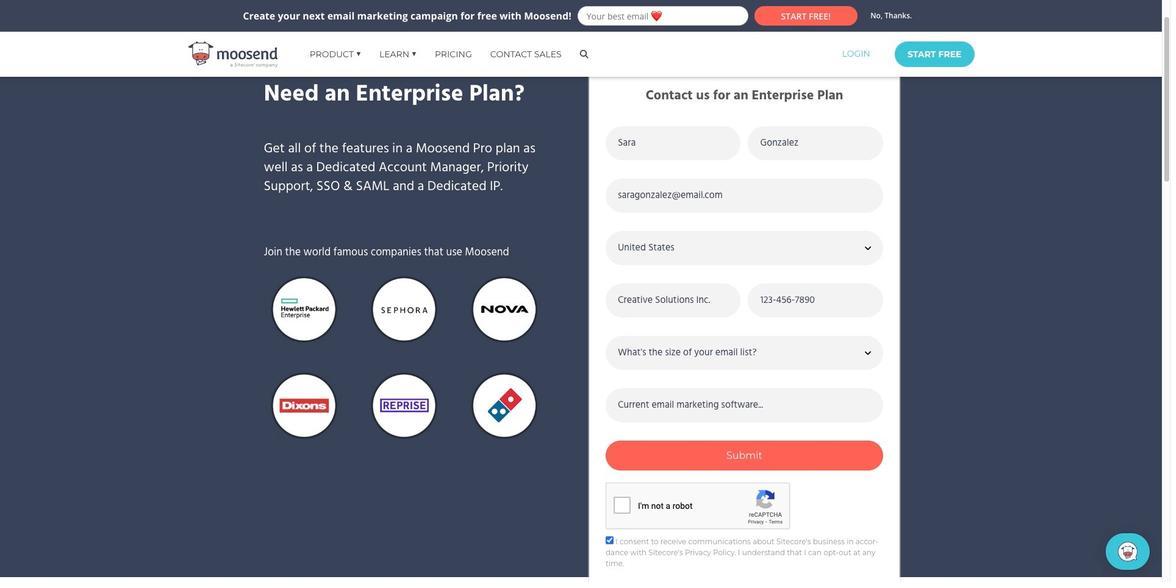 Task type: vqa. For each thing, say whether or not it's contained in the screenshot.
Your best email email field
no



Task type: locate. For each thing, give the bounding box(es) containing it.
moosend email marketing and marketing automation software image
[[188, 41, 277, 67]]

search image
[[580, 50, 589, 59]]

sales-logos-728x485 copy image
[[263, 261, 545, 448]]

None checkbox
[[606, 537, 614, 545]]

Current email marketing software... text field
[[606, 389, 884, 423]]

Last Name text field
[[748, 126, 884, 161]]

None submit
[[606, 441, 884, 471]]

Your best email ❤️ text field
[[578, 6, 749, 26]]



Task type: describe. For each thing, give the bounding box(es) containing it.
Company Name text field
[[606, 284, 741, 318]]

Phone Number (optional) telephone field
[[748, 284, 884, 318]]

none submit inside contact form element
[[606, 441, 884, 471]]

Work Email email field
[[606, 179, 884, 213]]

contact form element
[[602, 120, 887, 570]]

none checkbox inside contact form element
[[606, 537, 614, 545]]

First Name text field
[[606, 126, 741, 161]]



